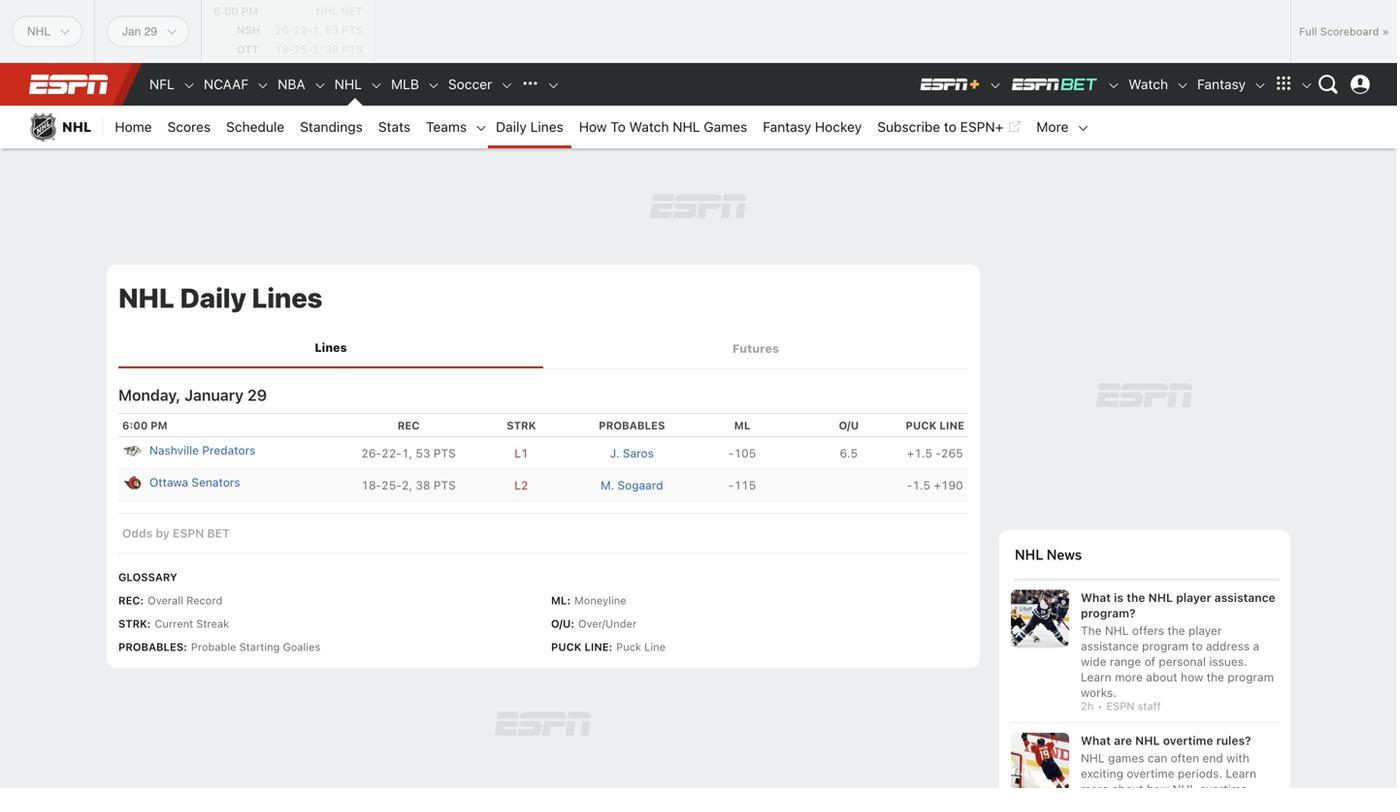 Task type: describe. For each thing, give the bounding box(es) containing it.
is
[[1114, 591, 1124, 605]]

fantasy link
[[1190, 63, 1254, 106]]

105
[[734, 447, 756, 461]]

predators
[[202, 444, 256, 458]]

0 horizontal spatial 18-
[[275, 43, 294, 56]]

j. saros
[[610, 447, 654, 461]]

subscribe to espn+ link
[[870, 106, 1029, 148]]

subscribe
[[877, 119, 940, 135]]

18-25-2, 38 pts inside "standings page" 'main content'
[[361, 479, 456, 493]]

senators
[[192, 476, 240, 490]]

teams
[[426, 119, 467, 135]]

line for puck line
[[940, 420, 964, 432]]

wide
[[1081, 655, 1107, 669]]

address
[[1206, 640, 1250, 653]]

: for probables
[[184, 642, 187, 654]]

can
[[1148, 752, 1167, 766]]

lines inside "tab list"
[[315, 341, 347, 354]]

global navigation element
[[19, 63, 1378, 106]]

monday, january 29
[[118, 386, 267, 405]]

watch image
[[1176, 79, 1190, 92]]

puck for puck line : puck line
[[551, 642, 582, 654]]

about inside what is the nhl player assistance program? the nhl offers the player assistance program to address a wide range of personal issues. learn more about how the program works.
[[1146, 671, 1178, 684]]

nfl
[[149, 76, 175, 92]]

more inside what is the nhl player assistance program? the nhl offers the player assistance program to address a wide range of personal issues. learn more about how the program works.
[[1115, 671, 1143, 684]]

what for what are nhl overtime rules? nhl games can often end with exciting overtime periods. learn more about how nhl overti
[[1081, 735, 1111, 748]]

daily inside "standings page" 'main content'
[[180, 282, 246, 314]]

more espn image
[[1300, 79, 1314, 92]]

strk for strk : current streak
[[118, 618, 147, 631]]

0 horizontal spatial 2,
[[312, 43, 322, 56]]

how inside what is the nhl player assistance program? the nhl offers the player assistance program to address a wide range of personal issues. learn more about how the program works.
[[1181, 671, 1203, 684]]

pm for rec
[[151, 420, 168, 432]]

streak
[[196, 618, 229, 631]]

j.
[[610, 447, 620, 461]]

daily lines link
[[488, 106, 571, 148]]

0 vertical spatial 26-22-1, 53 pts
[[275, 24, 362, 36]]

2h
[[1081, 700, 1094, 713]]

nhl games can often end with exciting overtime periods. learn more about how nhl overtime works now. element
[[1081, 749, 1279, 789]]

mlb link
[[383, 63, 427, 106]]

espn plus image
[[989, 79, 1002, 92]]

saros
[[623, 447, 654, 461]]

of
[[1145, 655, 1156, 669]]

fantasy image
[[1254, 79, 1267, 92]]

nhl inside global navigation element
[[335, 76, 362, 92]]

nsh
[[237, 24, 260, 36]]

soccer
[[448, 76, 492, 92]]

0 vertical spatial 18-25-2, 38 pts
[[275, 43, 362, 56]]

watch link
[[1121, 63, 1176, 106]]

subscribe to espn+
[[877, 119, 1004, 135]]

what is the nhl player assistance program? image
[[1011, 590, 1069, 649]]

list containing what is the nhl player assistance program?
[[1011, 590, 1279, 789]]

nhl news
[[1015, 547, 1082, 564]]

+1.5 -265
[[907, 447, 963, 461]]

6:00 for rec
[[122, 420, 148, 432]]

mlb
[[391, 76, 419, 92]]

fantasy hockey link
[[755, 106, 870, 148]]

- for -1.5 +190
[[907, 479, 912, 493]]

full scoreboard »
[[1299, 25, 1389, 38]]

daily inside daily lines link
[[496, 119, 527, 135]]

18- inside "standings page" 'main content'
[[361, 479, 381, 493]]

rec for rec
[[398, 420, 420, 432]]

0 horizontal spatial nhl link
[[19, 106, 103, 148]]

more image
[[1076, 121, 1090, 135]]

strk for strk
[[507, 420, 536, 432]]

tab list inside "standings page" 'main content'
[[118, 329, 968, 369]]

probables for probables : probable starting goalies
[[118, 642, 184, 654]]

espn+
[[960, 119, 1004, 135]]

0 vertical spatial assistance
[[1215, 591, 1276, 605]]

puck line
[[906, 420, 964, 432]]

1 vertical spatial overtime
[[1127, 768, 1175, 781]]

nashville
[[149, 444, 199, 458]]

2, inside "standings page" 'main content'
[[402, 479, 412, 493]]

more sports image
[[547, 79, 560, 92]]

0 vertical spatial player
[[1176, 591, 1211, 605]]

l2
[[514, 479, 528, 493]]

nhl image
[[370, 79, 383, 92]]

38 inside "standings page" 'main content'
[[416, 479, 430, 493]]

o/u : over/under
[[551, 618, 637, 631]]

6:00 pm for rec
[[122, 420, 168, 432]]

games
[[1108, 752, 1144, 766]]

fantasy for fantasy
[[1197, 76, 1246, 92]]

watch inside global navigation element
[[1129, 76, 1168, 92]]

about inside what are nhl overtime rules? nhl games can often end with exciting overtime periods. learn more about how nhl overti
[[1112, 783, 1144, 789]]

nashville predators
[[149, 444, 256, 458]]

26- inside "standings page" 'main content'
[[361, 447, 381, 461]]

external link image
[[1008, 115, 1021, 139]]

espn inside "standings page" 'main content'
[[173, 527, 204, 541]]

what are nhl overtime rules? image
[[1011, 734, 1069, 789]]

schedule
[[226, 119, 285, 135]]

nfl link
[[142, 63, 182, 106]]

exciting
[[1081, 768, 1124, 781]]

odds
[[122, 527, 153, 541]]

0 vertical spatial to
[[944, 119, 957, 135]]

bet
[[207, 527, 230, 541]]

scores
[[167, 119, 211, 135]]

odds by espn bet
[[122, 527, 230, 541]]

probables for probables
[[599, 420, 665, 432]]

program?
[[1081, 607, 1136, 620]]

home
[[115, 119, 152, 135]]

l1
[[514, 447, 528, 461]]

periods.
[[1178, 768, 1223, 781]]

puck line : puck line
[[551, 642, 666, 654]]

53 inside "standings page" 'main content'
[[416, 447, 430, 461]]

profile management image
[[1351, 75, 1370, 94]]

1 vertical spatial player
[[1189, 624, 1222, 638]]

1 horizontal spatial the
[[1168, 624, 1185, 638]]

standings page main content
[[107, 265, 999, 789]]

ottawa senators image
[[122, 474, 142, 493]]

more link
[[1029, 106, 1076, 148]]

home link
[[107, 106, 160, 148]]

what are nhl overtime rules? nhl games can often end with exciting overtime periods. learn more about how nhl overti
[[1081, 735, 1257, 789]]

goalies
[[283, 642, 320, 654]]

what is the nhl player assistance program? the nhl offers the player assistance program to address a wide range of personal issues. learn more about how the program works.
[[1081, 591, 1276, 700]]

-1.5 +190
[[907, 479, 963, 493]]

+1.5
[[907, 447, 932, 461]]

with
[[1227, 752, 1250, 766]]

ottawa senators link
[[149, 474, 240, 492]]

fantasy hockey
[[763, 119, 862, 135]]

j. saros link
[[610, 447, 654, 461]]

how
[[579, 119, 607, 135]]

to
[[611, 119, 626, 135]]

1 horizontal spatial espn bet image
[[1107, 79, 1121, 92]]

standings link
[[292, 106, 371, 148]]

1 vertical spatial lines
[[252, 282, 323, 314]]

0 vertical spatial 26-
[[275, 24, 294, 36]]

0 vertical spatial the
[[1127, 591, 1145, 605]]

fantasy for fantasy hockey
[[763, 119, 811, 135]]

sogaard
[[618, 479, 663, 493]]

futures
[[733, 342, 779, 355]]

moneyline
[[575, 595, 626, 608]]

daily lines
[[496, 119, 564, 135]]

scoreboard
[[1320, 25, 1379, 38]]

by
[[156, 527, 170, 541]]

teams link
[[418, 106, 475, 148]]

monday,
[[118, 386, 181, 405]]

the
[[1081, 624, 1102, 638]]

the nhl offers the player assistance program to address a wide range of personal issues. learn more about how the program works. element
[[1081, 621, 1279, 701]]

schedule link
[[218, 106, 292, 148]]



Task type: locate. For each thing, give the bounding box(es) containing it.
nashville predators link
[[149, 442, 256, 460]]

29
[[247, 386, 267, 405]]

espn staff
[[1107, 700, 1161, 713]]

learn inside what is the nhl player assistance program? the nhl offers the player assistance program to address a wide range of personal issues. learn more about how the program works.
[[1081, 671, 1112, 684]]

more inside what are nhl overtime rules? nhl games can often end with exciting overtime periods. learn more about how nhl overti
[[1081, 783, 1109, 789]]

1 horizontal spatial watch
[[1129, 76, 1168, 92]]

games
[[704, 119, 747, 135]]

puck down o/u : over/under
[[551, 642, 582, 654]]

fantasy right 'watch' icon
[[1197, 76, 1246, 92]]

nba image
[[313, 79, 327, 92]]

0 horizontal spatial line
[[585, 642, 609, 654]]

the down issues.
[[1207, 671, 1224, 684]]

18-
[[275, 43, 294, 56], [361, 479, 381, 493]]

what up program?
[[1081, 591, 1111, 605]]

1 vertical spatial how
[[1147, 783, 1169, 789]]

probables down strk : current streak
[[118, 642, 184, 654]]

nfl image
[[182, 79, 196, 92]]

0 horizontal spatial to
[[944, 119, 957, 135]]

fantasy left hockey
[[763, 119, 811, 135]]

1 horizontal spatial ml
[[734, 420, 750, 432]]

rules?
[[1216, 735, 1251, 748]]

- for -105
[[729, 447, 734, 461]]

puck for puck line
[[906, 420, 937, 432]]

0 vertical spatial puck
[[906, 420, 937, 432]]

o/u down "ml : moneyline"
[[551, 618, 571, 631]]

6:00 pm inside "standings page" 'main content'
[[122, 420, 168, 432]]

ml
[[734, 420, 750, 432], [551, 595, 567, 608]]

2 what from the top
[[1081, 735, 1111, 748]]

265
[[941, 447, 963, 461]]

- down +1.5
[[907, 479, 912, 493]]

m.
[[601, 479, 614, 493]]

1 vertical spatial to
[[1192, 640, 1203, 653]]

: for o/u
[[571, 618, 574, 631]]

1 horizontal spatial strk
[[507, 420, 536, 432]]

1 horizontal spatial 1,
[[402, 447, 412, 461]]

pm up nashville
[[151, 420, 168, 432]]

more
[[1037, 119, 1069, 135]]

probable
[[191, 642, 236, 654]]

pm for nhl net
[[241, 5, 258, 17]]

0 vertical spatial o/u
[[839, 420, 859, 432]]

learn inside what are nhl overtime rules? nhl games can often end with exciting overtime periods. learn more about how nhl overti
[[1226, 768, 1257, 781]]

26-22-1, 53 pts
[[275, 24, 362, 36], [361, 447, 456, 461]]

0 horizontal spatial pm
[[151, 420, 168, 432]]

espn bet image left 'watch' icon
[[1107, 79, 1121, 92]]

strk
[[507, 420, 536, 432], [118, 618, 147, 631]]

what inside what are nhl overtime rules? nhl games can often end with exciting overtime periods. learn more about how nhl overti
[[1081, 735, 1111, 748]]

- for -115
[[729, 479, 734, 493]]

starting
[[239, 642, 280, 654]]

teams image
[[475, 121, 488, 135]]

strk left current
[[118, 618, 147, 631]]

rec
[[398, 420, 420, 432], [118, 595, 140, 608]]

nhl inside "standings page" 'main content'
[[118, 282, 174, 314]]

: down current
[[184, 642, 187, 654]]

- right +1.5
[[936, 447, 941, 461]]

0 horizontal spatial espn
[[173, 527, 204, 541]]

espn
[[173, 527, 204, 541], [1107, 700, 1135, 713]]

nhl link left home link at the left top of page
[[19, 106, 103, 148]]

1 vertical spatial 2,
[[402, 479, 412, 493]]

overall
[[148, 595, 183, 608]]

full
[[1299, 25, 1317, 38]]

overtime up 'often'
[[1163, 735, 1213, 748]]

1 vertical spatial o/u
[[551, 618, 571, 631]]

espn bet image
[[1010, 77, 1100, 92], [1107, 79, 1121, 92]]

puck
[[616, 642, 641, 654]]

0 horizontal spatial 22-
[[294, 24, 312, 36]]

offers
[[1132, 624, 1164, 638]]

6:00 up nsh
[[213, 5, 238, 17]]

pm up nsh
[[241, 5, 258, 17]]

line
[[644, 642, 666, 654]]

1 vertical spatial ml
[[551, 595, 567, 608]]

probables : probable starting goalies
[[118, 642, 320, 654]]

: for strk
[[147, 618, 151, 631]]

6:00 inside "standings page" 'main content'
[[122, 420, 148, 432]]

player
[[1176, 591, 1211, 605], [1189, 624, 1222, 638]]

0 vertical spatial lines
[[530, 119, 564, 135]]

watch left 'watch' icon
[[1129, 76, 1168, 92]]

0 vertical spatial espn
[[173, 527, 204, 541]]

0 horizontal spatial espn bet image
[[1010, 77, 1100, 92]]

0 vertical spatial 22-
[[294, 24, 312, 36]]

how to watch nhl games
[[579, 119, 747, 135]]

espn down works.
[[1107, 700, 1135, 713]]

ncaaf link
[[196, 63, 256, 106]]

1 vertical spatial 6:00 pm
[[122, 420, 168, 432]]

1 vertical spatial about
[[1112, 783, 1144, 789]]

0 vertical spatial what
[[1081, 591, 1111, 605]]

1 vertical spatial strk
[[118, 618, 147, 631]]

what inside what is the nhl player assistance program? the nhl offers the player assistance program to address a wide range of personal issues. learn more about how the program works.
[[1081, 591, 1111, 605]]

mlb image
[[427, 79, 440, 92]]

soccer image
[[500, 79, 514, 92]]

0 vertical spatial more
[[1115, 671, 1143, 684]]

1 what from the top
[[1081, 591, 1111, 605]]

lines link
[[118, 330, 543, 366]]

what left are
[[1081, 735, 1111, 748]]

stats link
[[371, 106, 418, 148]]

0 vertical spatial rec
[[398, 420, 420, 432]]

range
[[1110, 655, 1141, 669]]

learn up works.
[[1081, 671, 1112, 684]]

about down games
[[1112, 783, 1144, 789]]

o/u up 6.5
[[839, 420, 859, 432]]

more down exciting
[[1081, 783, 1109, 789]]

0 horizontal spatial puck
[[551, 642, 582, 654]]

1 vertical spatial what
[[1081, 735, 1111, 748]]

6:00
[[213, 5, 238, 17], [122, 420, 148, 432]]

how inside what are nhl overtime rules? nhl games can often end with exciting overtime periods. learn more about how nhl overti
[[1147, 783, 1169, 789]]

0 vertical spatial daily
[[496, 119, 527, 135]]

1,
[[312, 24, 322, 36], [402, 447, 412, 461]]

1 vertical spatial program
[[1228, 671, 1274, 684]]

often
[[1171, 752, 1199, 766]]

to up personal
[[1192, 640, 1203, 653]]

22- inside "standings page" 'main content'
[[381, 447, 402, 461]]

0 vertical spatial 38
[[325, 43, 339, 56]]

the down what is the nhl player assistance program? element
[[1168, 624, 1185, 638]]

- up -115
[[729, 447, 734, 461]]

1 vertical spatial 53
[[416, 447, 430, 461]]

0 horizontal spatial program
[[1142, 640, 1189, 653]]

o/u
[[839, 420, 859, 432], [551, 618, 571, 631]]

6:00 for nhl net
[[213, 5, 238, 17]]

rec : overall record
[[118, 595, 222, 608]]

1 horizontal spatial nhl link
[[327, 63, 370, 106]]

-105
[[729, 447, 756, 461]]

soccer link
[[440, 63, 500, 106]]

list
[[1011, 590, 1279, 789]]

+190
[[934, 479, 963, 493]]

0 vertical spatial 25-
[[294, 43, 312, 56]]

espn+ image
[[919, 77, 981, 92]]

1 horizontal spatial 38
[[416, 479, 430, 493]]

25-
[[294, 43, 312, 56], [381, 479, 402, 493]]

: left moneyline
[[567, 595, 571, 608]]

espn inside list
[[1107, 700, 1135, 713]]

0 vertical spatial 18-
[[275, 43, 294, 56]]

strk : current streak
[[118, 618, 229, 631]]

0 horizontal spatial fantasy
[[763, 119, 811, 135]]

ottawa
[[149, 476, 188, 490]]

0 horizontal spatial probables
[[118, 642, 184, 654]]

more down range
[[1115, 671, 1143, 684]]

watch right the to
[[629, 119, 669, 135]]

38
[[325, 43, 339, 56], [416, 479, 430, 493]]

0 vertical spatial strk
[[507, 420, 536, 432]]

2 horizontal spatial the
[[1207, 671, 1224, 684]]

: left overall
[[140, 595, 144, 608]]

-
[[729, 447, 734, 461], [936, 447, 941, 461], [729, 479, 734, 493], [907, 479, 912, 493]]

0 horizontal spatial about
[[1112, 783, 1144, 789]]

-115
[[729, 479, 756, 493]]

1 vertical spatial puck
[[551, 642, 582, 654]]

1 vertical spatial daily
[[180, 282, 246, 314]]

nhl daily lines
[[118, 282, 323, 314]]

1 horizontal spatial line
[[940, 420, 964, 432]]

to left espn+
[[944, 119, 957, 135]]

6:00 up nashville predators image
[[122, 420, 148, 432]]

1 vertical spatial 26-22-1, 53 pts
[[361, 447, 456, 461]]

espn more sports home page image
[[515, 70, 545, 99]]

22-
[[294, 24, 312, 36], [381, 447, 402, 461]]

: left puck
[[609, 642, 612, 654]]

tab list containing lines
[[118, 329, 968, 369]]

about down 'of'
[[1146, 671, 1178, 684]]

line for puck line : puck line
[[585, 642, 609, 654]]

6:00 pm for nhl net
[[213, 5, 258, 17]]

staff
[[1138, 700, 1161, 713]]

1 horizontal spatial probables
[[599, 420, 665, 432]]

0 vertical spatial 53
[[325, 24, 339, 36]]

6.5
[[840, 447, 858, 461]]

1 horizontal spatial program
[[1228, 671, 1274, 684]]

line down o/u : over/under
[[585, 642, 609, 654]]

ottawa senators
[[149, 476, 240, 490]]

0 horizontal spatial more
[[1081, 783, 1109, 789]]

assistance
[[1215, 591, 1276, 605], [1081, 640, 1139, 653]]

26-22-1, 53 pts inside "standings page" 'main content'
[[361, 447, 456, 461]]

1 horizontal spatial assistance
[[1215, 591, 1276, 605]]

1 vertical spatial 22-
[[381, 447, 402, 461]]

daily
[[496, 119, 527, 135], [180, 282, 246, 314]]

0 vertical spatial 2,
[[312, 43, 322, 56]]

1 vertical spatial pm
[[151, 420, 168, 432]]

the right is
[[1127, 591, 1145, 605]]

works.
[[1081, 686, 1117, 700]]

january
[[184, 386, 244, 405]]

0 vertical spatial learn
[[1081, 671, 1112, 684]]

0 vertical spatial about
[[1146, 671, 1178, 684]]

espn bet image up more
[[1010, 77, 1100, 92]]

1 vertical spatial more
[[1081, 783, 1109, 789]]

0 vertical spatial pm
[[241, 5, 258, 17]]

to
[[944, 119, 957, 135], [1192, 640, 1203, 653]]

puck up +1.5
[[906, 420, 937, 432]]

0 vertical spatial 1,
[[312, 24, 322, 36]]

what is the nhl player assistance program? element
[[1081, 590, 1279, 621]]

6:00 pm up nsh
[[213, 5, 258, 17]]

: left current
[[147, 618, 151, 631]]

fantasy inside global navigation element
[[1197, 76, 1246, 92]]

probables up j. saros at the left
[[599, 420, 665, 432]]

1, inside "standings page" 'main content'
[[402, 447, 412, 461]]

how down personal
[[1181, 671, 1203, 684]]

strk up l1
[[507, 420, 536, 432]]

more
[[1115, 671, 1143, 684], [1081, 783, 1109, 789]]

1 horizontal spatial fantasy
[[1197, 76, 1246, 92]]

ml for ml : moneyline
[[551, 595, 567, 608]]

o/u for o/u
[[839, 420, 859, 432]]

0 horizontal spatial 1,
[[312, 24, 322, 36]]

ml : moneyline
[[551, 595, 626, 608]]

overtime down can
[[1127, 768, 1175, 781]]

0 vertical spatial 6:00 pm
[[213, 5, 258, 17]]

rec for rec : overall record
[[118, 595, 140, 608]]

1 horizontal spatial espn
[[1107, 700, 1135, 713]]

1 horizontal spatial 25-
[[381, 479, 402, 493]]

0 vertical spatial probables
[[599, 420, 665, 432]]

what are nhl overtime rules? element
[[1081, 734, 1279, 749]]

0 horizontal spatial 26-
[[275, 24, 294, 36]]

end
[[1203, 752, 1223, 766]]

assistance up range
[[1081, 640, 1139, 653]]

pm
[[241, 5, 258, 17], [151, 420, 168, 432]]

0 vertical spatial overtime
[[1163, 735, 1213, 748]]

0 horizontal spatial rec
[[118, 595, 140, 608]]

o/u for o/u : over/under
[[551, 618, 571, 631]]

1 vertical spatial 18-
[[361, 479, 381, 493]]

nashville predators image
[[122, 442, 142, 461]]

lines
[[530, 119, 564, 135], [252, 282, 323, 314], [315, 341, 347, 354]]

25- inside "standings page" 'main content'
[[381, 479, 402, 493]]

m. sogaard
[[601, 479, 663, 493]]

1 vertical spatial assistance
[[1081, 640, 1139, 653]]

nba
[[278, 76, 305, 92]]

1 vertical spatial espn
[[1107, 700, 1135, 713]]

program down issues.
[[1228, 671, 1274, 684]]

watch
[[1129, 76, 1168, 92], [629, 119, 669, 135]]

tab list
[[118, 329, 968, 369]]

0 horizontal spatial assistance
[[1081, 640, 1139, 653]]

espn right the by
[[173, 527, 204, 541]]

: down "ml : moneyline"
[[571, 618, 574, 631]]

personal
[[1159, 655, 1206, 669]]

0 horizontal spatial watch
[[629, 119, 669, 135]]

1 horizontal spatial puck
[[906, 420, 937, 432]]

m. sogaard link
[[601, 479, 663, 493]]

- down -105
[[729, 479, 734, 493]]

over/under
[[578, 618, 637, 631]]

how to watch nhl games link
[[571, 106, 755, 148]]

1 vertical spatial 26-
[[361, 447, 381, 461]]

stats
[[378, 119, 411, 135]]

learn down with
[[1226, 768, 1257, 781]]

nhl link up standings at the left top of the page
[[327, 63, 370, 106]]

2 vertical spatial the
[[1207, 671, 1224, 684]]

ml up -105
[[734, 420, 750, 432]]

1 vertical spatial 25-
[[381, 479, 402, 493]]

line up 265
[[940, 420, 964, 432]]

0 vertical spatial how
[[1181, 671, 1203, 684]]

assistance up 'a'
[[1215, 591, 1276, 605]]

1.5
[[912, 479, 931, 493]]

0 horizontal spatial 38
[[325, 43, 339, 56]]

1 horizontal spatial to
[[1192, 640, 1203, 653]]

what for what is the nhl player assistance program? the nhl offers the player assistance program to address a wide range of personal issues. learn more about how the program works.
[[1081, 591, 1111, 605]]

1 horizontal spatial daily
[[496, 119, 527, 135]]

0 vertical spatial line
[[940, 420, 964, 432]]

: for ml
[[567, 595, 571, 608]]

how down can
[[1147, 783, 1169, 789]]

to inside what is the nhl player assistance program? the nhl offers the player assistance program to address a wide range of personal issues. learn more about how the program works.
[[1192, 640, 1203, 653]]

ml for ml
[[734, 420, 750, 432]]

ml left moneyline
[[551, 595, 567, 608]]

0 horizontal spatial how
[[1147, 783, 1169, 789]]

news
[[1047, 547, 1082, 564]]

: for rec
[[140, 595, 144, 608]]

more espn image
[[1269, 70, 1298, 99]]

1 vertical spatial 1,
[[402, 447, 412, 461]]

puck
[[906, 420, 937, 432], [551, 642, 582, 654]]

1 vertical spatial learn
[[1226, 768, 1257, 781]]

pm inside "standings page" 'main content'
[[151, 420, 168, 432]]

1 horizontal spatial learn
[[1226, 768, 1257, 781]]

program up 'of'
[[1142, 640, 1189, 653]]

standings
[[300, 119, 363, 135]]

what
[[1081, 591, 1111, 605], [1081, 735, 1111, 748]]

ncaaf image
[[256, 79, 270, 92]]

6:00 pm up nashville predators image
[[122, 420, 168, 432]]

115
[[734, 479, 756, 493]]

1 vertical spatial 38
[[416, 479, 430, 493]]

line
[[940, 420, 964, 432], [585, 642, 609, 654]]

»
[[1382, 25, 1389, 38]]

0 vertical spatial watch
[[1129, 76, 1168, 92]]

1 vertical spatial the
[[1168, 624, 1185, 638]]



Task type: vqa. For each thing, say whether or not it's contained in the screenshot.
first 2-6 from the top of the page
no



